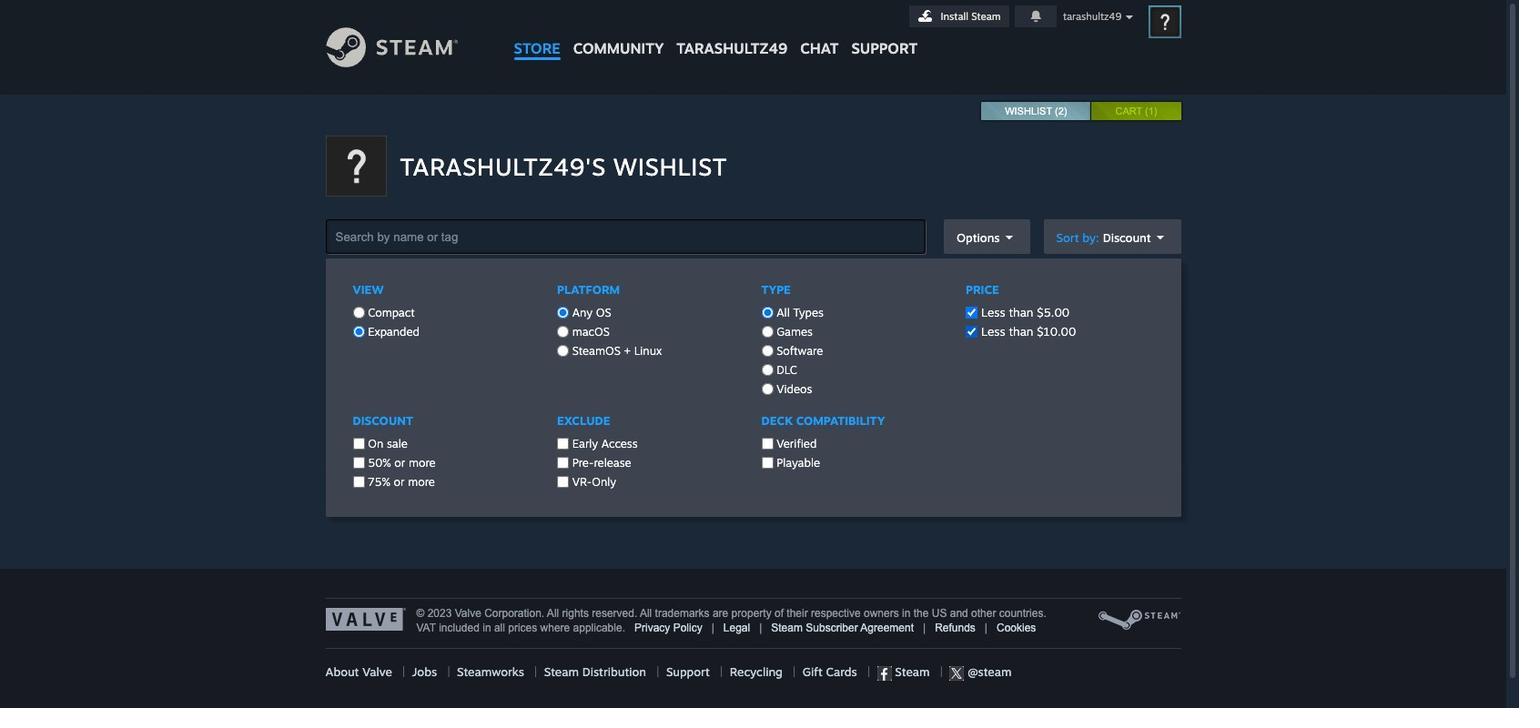 Task type: vqa. For each thing, say whether or not it's contained in the screenshot.
Online related to Online Co-Op , Horror , First-Person , Psychological Horror
no



Task type: describe. For each thing, give the bounding box(es) containing it.
vr-only
[[569, 475, 617, 489]]

distribution
[[582, 665, 647, 679]]

support link
[[845, 0, 924, 62]]

tarashultz49 link
[[670, 0, 794, 66]]

steam inside steam link
[[892, 665, 930, 679]]

gears 5
[[623, 323, 695, 348]]

multiplayer
[[844, 437, 894, 450]]

1 valve software image from the left
[[326, 608, 406, 631]]

about
[[326, 665, 359, 679]]

+
[[624, 344, 631, 358]]

any os
[[569, 306, 612, 320]]

less down less than $5.00
[[982, 324, 1006, 339]]

agreement
[[861, 622, 914, 635]]

price: less than $5.00
[[332, 279, 453, 293]]

5
[[683, 323, 695, 348]]

| down the the at the bottom of the page
[[923, 622, 926, 635]]

steam distribution link
[[544, 665, 647, 679]]

property
[[732, 607, 772, 620]]

1
[[1149, 106, 1154, 117]]

shooter
[[794, 437, 830, 450]]

cookies link
[[997, 622, 1037, 635]]

steam inside install steam link
[[972, 10, 1001, 23]]

us
[[932, 607, 947, 620]]

compact
[[365, 306, 415, 320]]

or for 50%
[[394, 456, 405, 470]]

applicable.
[[573, 622, 626, 635]]

deck compatibility
[[762, 413, 885, 428]]

less than $5.00
[[982, 305, 1070, 320]]

tarashultz49 inside "link"
[[677, 39, 788, 57]]

rights
[[562, 607, 589, 620]]

gift
[[803, 665, 823, 679]]

early access
[[569, 437, 638, 451]]

software
[[774, 344, 823, 358]]

community link
[[567, 0, 670, 66]]

where
[[540, 622, 570, 635]]

type
[[762, 282, 791, 297]]

75% or more
[[365, 475, 435, 489]]

more for 50% or more
[[409, 456, 436, 470]]

jobs link
[[412, 665, 437, 679]]

prices
[[508, 622, 537, 635]]

are
[[713, 607, 729, 620]]

( for 1
[[1146, 106, 1149, 117]]

all
[[494, 622, 505, 635]]

gears
[[623, 323, 677, 348]]

only
[[592, 475, 617, 489]]

refunds link
[[935, 622, 976, 635]]

gift cards link
[[803, 665, 857, 679]]

| down the refunds link
[[930, 665, 950, 679]]

privacy policy link
[[635, 622, 703, 635]]

less down price
[[982, 305, 1006, 320]]

( for 2
[[1055, 106, 1059, 117]]

early
[[572, 437, 598, 451]]

macos
[[569, 325, 610, 339]]

release
[[594, 456, 632, 470]]

less left platform at left top
[[519, 279, 544, 293]]

install steam
[[941, 10, 1001, 23]]

corporation.
[[485, 607, 545, 620]]

jobs
[[412, 665, 437, 679]]

steam inside © 2023 valve corporation.  all rights reserved.  all trademarks are property of their respective owners in the us and other countries. vat included in all prices where applicable. privacy policy | legal | steam subscriber agreement | refunds | cookies
[[771, 622, 803, 635]]

all types
[[774, 306, 824, 320]]

pre-
[[572, 456, 594, 470]]

than up "less than $10.00" on the top right of the page
[[1009, 305, 1034, 320]]

wishlist                 ( 2 )
[[1005, 106, 1068, 117]]

0 horizontal spatial valve
[[363, 665, 392, 679]]

owners
[[864, 607, 899, 620]]

about valve | jobs | steamworks | steam distribution | support | recycling | gift cards |
[[326, 665, 877, 679]]

50% or more
[[365, 456, 436, 470]]

| left 'gift'
[[793, 665, 796, 679]]

pre-release
[[569, 456, 632, 470]]

of
[[775, 607, 784, 620]]

75%
[[368, 475, 390, 489]]

and
[[950, 607, 969, 620]]

chat link
[[794, 0, 845, 62]]

© 2023 valve corporation.  all rights reserved.  all trademarks are property of their respective owners in the us and other countries. vat included in all prices where applicable. privacy policy | legal | steam subscriber agreement | refunds | cookies
[[417, 607, 1047, 635]]

0 vertical spatial $5.00
[[421, 279, 453, 293]]

view
[[353, 282, 384, 297]]

than down less than $5.00
[[1009, 324, 1034, 339]]

| right cards
[[868, 665, 871, 679]]

refunds
[[935, 622, 976, 635]]

) for 2
[[1064, 106, 1068, 117]]

| left support
[[657, 665, 660, 679]]

1 horizontal spatial all
[[640, 607, 652, 620]]

trademarks
[[655, 607, 710, 620]]

steam link
[[877, 665, 930, 681]]

less up compact
[[365, 279, 389, 293]]

| down are in the bottom left of the page
[[712, 622, 715, 635]]

cards
[[826, 665, 857, 679]]

price: less than $10.00
[[486, 279, 614, 293]]

0 vertical spatial discount
[[1103, 230, 1151, 244]]

2
[[1059, 106, 1064, 117]]

| right "steamworks"
[[535, 665, 537, 679]]

by:
[[1083, 230, 1100, 244]]

types
[[793, 306, 824, 320]]

support link
[[666, 665, 710, 679]]

cookies
[[997, 622, 1037, 635]]

50%
[[368, 456, 391, 470]]

about valve link
[[326, 665, 392, 679]]

price: for price: less than $10.00
[[486, 279, 516, 293]]

mostly positive sep 9, 2019
[[751, 364, 834, 392]]

person
[[760, 437, 791, 450]]



Task type: locate. For each thing, give the bounding box(es) containing it.
any
[[572, 306, 593, 320]]

other
[[972, 607, 997, 620]]

$10.00 up any os
[[575, 279, 614, 293]]

0 vertical spatial in
[[902, 607, 911, 620]]

$5.00 up "less than $10.00" on the top right of the page
[[1037, 305, 1070, 320]]

policy
[[673, 622, 703, 635]]

1 horizontal spatial discount
[[1103, 230, 1151, 244]]

1 vertical spatial valve
[[363, 665, 392, 679]]

sale
[[387, 437, 408, 451]]

vat
[[417, 622, 436, 635]]

discount
[[1103, 230, 1151, 244], [353, 413, 413, 428]]

platform
[[557, 282, 620, 297]]

price: for price: less than $5.00
[[332, 279, 362, 293]]

steamos + linux
[[569, 344, 662, 358]]

all
[[777, 306, 790, 320], [547, 607, 559, 620], [640, 607, 652, 620]]

respective
[[811, 607, 861, 620]]

| right support
[[720, 665, 723, 679]]

0 horizontal spatial all
[[547, 607, 559, 620]]

0 horizontal spatial valve software image
[[326, 608, 406, 631]]

discount up "on sale"
[[353, 413, 413, 428]]

1 horizontal spatial $5.00
[[1037, 305, 1070, 320]]

|
[[712, 622, 715, 635], [760, 622, 762, 635], [923, 622, 926, 635], [985, 622, 988, 635], [402, 665, 405, 679], [447, 665, 450, 679], [535, 665, 537, 679], [657, 665, 660, 679], [720, 665, 723, 679], [793, 665, 796, 679], [868, 665, 871, 679], [930, 665, 950, 679]]

0 horizontal spatial (
[[1055, 106, 1059, 117]]

$10.00
[[575, 279, 614, 293], [1037, 324, 1076, 339]]

2 ) from the left
[[1154, 106, 1158, 117]]

sort by: discount
[[1057, 230, 1151, 244]]

1 horizontal spatial (
[[1146, 106, 1149, 117]]

2 price: from the left
[[486, 279, 516, 293]]

1 horizontal spatial price:
[[486, 279, 516, 293]]

all up games
[[777, 306, 790, 320]]

( right the cart
[[1146, 106, 1149, 117]]

store link
[[508, 0, 567, 66]]

1 ( from the left
[[1055, 106, 1059, 117]]

steam down of
[[771, 622, 803, 635]]

linux
[[634, 344, 662, 358]]

None radio
[[353, 307, 365, 319], [762, 307, 774, 319], [762, 326, 774, 338], [557, 345, 569, 357], [762, 364, 774, 376], [762, 383, 774, 395], [353, 307, 365, 319], [762, 307, 774, 319], [762, 326, 774, 338], [557, 345, 569, 357], [762, 364, 774, 376], [762, 383, 774, 395]]

playable
[[774, 456, 820, 470]]

valve inside © 2023 valve corporation.  all rights reserved.  all trademarks are property of their respective owners in the us and other countries. vat included in all prices where applicable. privacy policy | legal | steam subscriber agreement | refunds | cookies
[[455, 607, 482, 620]]

more down 50% or more
[[408, 475, 435, 489]]

tarashultz49's
[[400, 152, 606, 181]]

or for 75%
[[394, 475, 405, 489]]

chat
[[801, 39, 839, 57]]

0 vertical spatial or
[[394, 456, 405, 470]]

0 vertical spatial more
[[409, 456, 436, 470]]

recycling
[[730, 665, 783, 679]]

more
[[409, 456, 436, 470], [408, 475, 435, 489]]

1 horizontal spatial valve
[[455, 607, 482, 620]]

tarashultz49's wishlist
[[400, 152, 728, 181]]

None checkbox
[[966, 307, 978, 319], [353, 438, 365, 450], [557, 438, 569, 450], [762, 438, 774, 450], [353, 476, 365, 488], [557, 476, 569, 488], [966, 307, 978, 319], [353, 438, 365, 450], [557, 438, 569, 450], [762, 438, 774, 450], [353, 476, 365, 488], [557, 476, 569, 488]]

| left jobs link
[[402, 665, 405, 679]]

subscriber
[[806, 622, 858, 635]]

legal link
[[724, 622, 750, 635]]

games
[[774, 325, 813, 339]]

2 more from the top
[[408, 475, 435, 489]]

more up 75% or more
[[409, 456, 436, 470]]

more for 75% or more
[[408, 475, 435, 489]]

included
[[439, 622, 480, 635]]

1 vertical spatial discount
[[353, 413, 413, 428]]

1 vertical spatial $10.00
[[1037, 324, 1076, 339]]

their
[[787, 607, 808, 620]]

0 horizontal spatial price:
[[332, 279, 362, 293]]

©
[[417, 607, 425, 620]]

@steam link
[[950, 665, 1012, 681]]

or
[[394, 456, 405, 470], [394, 475, 405, 489]]

None checkbox
[[966, 326, 978, 338], [353, 457, 365, 469], [557, 457, 569, 469], [762, 457, 774, 469], [966, 326, 978, 338], [353, 457, 365, 469], [557, 457, 569, 469], [762, 457, 774, 469]]

1 vertical spatial in
[[483, 622, 491, 635]]

( right wishlist
[[1055, 106, 1059, 117]]

1 horizontal spatial tarashultz49
[[1063, 10, 1122, 23]]

$5.00 right "view"
[[421, 279, 453, 293]]

1 ) from the left
[[1064, 106, 1068, 117]]

valve right 'about'
[[363, 665, 392, 679]]

all up 'where'
[[547, 607, 559, 620]]

less
[[365, 279, 389, 293], [519, 279, 544, 293], [982, 305, 1006, 320], [982, 324, 1006, 339]]

0 horizontal spatial $5.00
[[421, 279, 453, 293]]

2 valve software image from the left
[[1098, 608, 1181, 632]]

@steam
[[965, 665, 1012, 679]]

Search by name or tag text field
[[326, 219, 926, 254]]

gears 5 link
[[623, 321, 1167, 350]]

or down 50% or more
[[394, 475, 405, 489]]

| down the property
[[760, 622, 762, 635]]

support
[[852, 39, 918, 57]]

valve software image
[[326, 608, 406, 631], [1098, 608, 1181, 632]]

cart
[[1116, 106, 1143, 117]]

0 horizontal spatial $10.00
[[575, 279, 614, 293]]

1 price: from the left
[[332, 279, 362, 293]]

0 horizontal spatial tarashultz49
[[677, 39, 788, 57]]

steam right the install
[[972, 10, 1001, 23]]

1 vertical spatial or
[[394, 475, 405, 489]]

steam down 'where'
[[544, 665, 579, 679]]

1 vertical spatial tarashultz49
[[677, 39, 788, 57]]

install steam link
[[909, 5, 1009, 27]]

than
[[393, 279, 417, 293], [547, 279, 572, 293], [1009, 305, 1034, 320], [1009, 324, 1034, 339]]

privacy
[[635, 622, 670, 635]]

1 vertical spatial $5.00
[[1037, 305, 1070, 320]]

price:
[[332, 279, 362, 293], [486, 279, 516, 293]]

vr-
[[572, 475, 592, 489]]

the
[[914, 607, 929, 620]]

access
[[602, 437, 638, 451]]

verified
[[774, 437, 817, 451]]

None radio
[[557, 307, 569, 319], [353, 326, 365, 338], [557, 326, 569, 338], [762, 345, 774, 357], [557, 307, 569, 319], [353, 326, 365, 338], [557, 326, 569, 338], [762, 345, 774, 357]]

or up 75% or more
[[394, 456, 405, 470]]

2 ( from the left
[[1146, 106, 1149, 117]]

recycling link
[[730, 665, 783, 679]]

1 horizontal spatial valve software image
[[1098, 608, 1181, 632]]

0 horizontal spatial )
[[1064, 106, 1068, 117]]

discount right "by:"
[[1103, 230, 1151, 244]]

legal
[[724, 622, 750, 635]]

on sale
[[365, 437, 408, 451]]

| down other
[[985, 622, 988, 635]]

1 horizontal spatial $10.00
[[1037, 324, 1076, 339]]

third-person shooter
[[733, 437, 830, 450]]

than up compact
[[393, 279, 417, 293]]

in left all
[[483, 622, 491, 635]]

steamos
[[572, 344, 621, 358]]

) for 1
[[1154, 106, 1158, 117]]

in
[[902, 607, 911, 620], [483, 622, 491, 635]]

0 vertical spatial tarashultz49
[[1063, 10, 1122, 23]]

1 more from the top
[[409, 456, 436, 470]]

third-
[[733, 437, 760, 450]]

steam down agreement
[[892, 665, 930, 679]]

deck
[[762, 413, 793, 428]]

) right the cart
[[1154, 106, 1158, 117]]

dlc
[[774, 363, 798, 377]]

mostly
[[751, 364, 789, 377]]

in left the the at the bottom of the page
[[902, 607, 911, 620]]

2019
[[782, 379, 807, 392]]

0 horizontal spatial in
[[483, 622, 491, 635]]

countries.
[[1000, 607, 1047, 620]]

wishlist
[[614, 152, 728, 181]]

1 horizontal spatial in
[[902, 607, 911, 620]]

os
[[596, 306, 612, 320]]

steam subscriber agreement link
[[771, 622, 914, 635]]

compatibility
[[796, 413, 885, 428]]

1 horizontal spatial )
[[1154, 106, 1158, 117]]

cart         ( 1 )
[[1116, 106, 1158, 117]]

2 horizontal spatial all
[[777, 306, 790, 320]]

all up privacy
[[640, 607, 652, 620]]

) right wishlist
[[1064, 106, 1068, 117]]

(
[[1055, 106, 1059, 117], [1146, 106, 1149, 117]]

positive
[[792, 364, 834, 377]]

| right jobs link
[[447, 665, 450, 679]]

steam
[[972, 10, 1001, 23], [771, 622, 803, 635], [544, 665, 579, 679], [892, 665, 930, 679]]

1 vertical spatial more
[[408, 475, 435, 489]]

sep
[[751, 379, 768, 392]]

than up any os
[[547, 279, 572, 293]]

0 vertical spatial $10.00
[[575, 279, 614, 293]]

0 vertical spatial valve
[[455, 607, 482, 620]]

$10.00 down less than $5.00
[[1037, 324, 1076, 339]]

store
[[514, 39, 561, 57]]

9,
[[771, 379, 779, 392]]

price
[[966, 282, 1000, 297]]

0 horizontal spatial discount
[[353, 413, 413, 428]]

expanded
[[365, 325, 420, 339]]

valve up included
[[455, 607, 482, 620]]

install
[[941, 10, 969, 23]]



